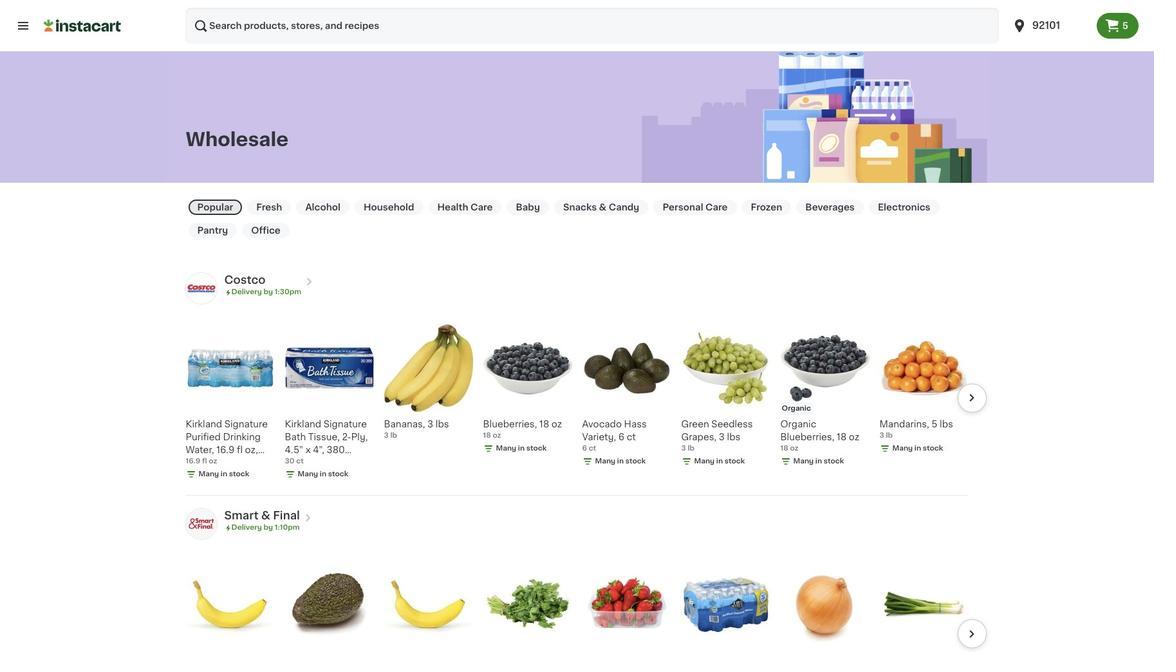Task type: describe. For each thing, give the bounding box(es) containing it.
lbs for 5
[[941, 420, 954, 429]]

signature for tissue,
[[324, 420, 367, 429]]

in for oz
[[518, 445, 525, 452]]

ply,
[[352, 433, 368, 442]]

in for ct
[[618, 458, 624, 465]]

stock for lbs
[[924, 445, 944, 452]]

many for oz
[[496, 445, 517, 452]]

in for lb
[[915, 445, 922, 452]]

bananas, 3 lbs 3 lb
[[384, 420, 449, 440]]

costco
[[224, 275, 266, 285]]

0 horizontal spatial fl
[[202, 458, 207, 465]]

smart & final image
[[186, 509, 217, 540]]

mandarins,
[[880, 420, 930, 429]]

16.9 fl oz
[[186, 458, 217, 465]]

seedless
[[712, 420, 753, 429]]

hass
[[625, 420, 647, 429]]

stock for oz
[[527, 445, 547, 452]]

avocado hass variety, 6 ct 6 ct
[[583, 420, 647, 452]]

health
[[438, 203, 469, 212]]

kirkland signature purified drinking water, 16.9 fl oz, 40-count
[[186, 420, 268, 468]]

household
[[364, 203, 415, 212]]

& for smart
[[261, 511, 271, 521]]

lbs for 3
[[436, 420, 449, 429]]

personal care
[[663, 203, 728, 212]]

blueberries, inside "blueberries, 18 oz 18 oz"
[[483, 420, 537, 429]]

3 for mandarins,
[[880, 432, 885, 440]]

lb for bananas,
[[391, 432, 397, 440]]

0 horizontal spatial 16.9
[[186, 458, 201, 465]]

many in stock down "sheets,"
[[298, 471, 349, 478]]

3 for green
[[719, 433, 725, 442]]

snacks & candy link
[[555, 200, 649, 215]]

organic for organic
[[782, 405, 812, 413]]

personal care link
[[654, 200, 737, 215]]

16.9 inside kirkland signature purified drinking water, 16.9 fl oz, 40-count
[[217, 446, 235, 455]]

signature for drinking
[[225, 420, 268, 429]]

1:30pm
[[275, 289, 302, 296]]

costco image
[[186, 273, 217, 304]]

0 horizontal spatial 30
[[285, 458, 295, 465]]

92101 button
[[1005, 8, 1097, 44]]

fresh link
[[247, 200, 291, 215]]

avocado
[[583, 420, 622, 429]]

baby
[[516, 203, 540, 212]]

lb inside green seedless grapes, 3 lbs 3 lb
[[688, 445, 695, 452]]

stock for grapes,
[[725, 458, 746, 465]]

2-
[[342, 433, 352, 442]]

ct down variety,
[[589, 445, 597, 452]]

stock for variety,
[[626, 458, 646, 465]]

92101
[[1033, 21, 1061, 30]]

personal
[[663, 203, 704, 212]]

organic blueberries, 18 oz 18 oz
[[781, 420, 860, 452]]

many for ct
[[596, 458, 616, 465]]

grapes,
[[682, 433, 717, 442]]

beverages
[[806, 203, 855, 212]]

kirkland for bath
[[285, 420, 321, 429]]

1 vertical spatial 6
[[583, 445, 587, 452]]

3 for bananas,
[[384, 432, 389, 440]]

blueberries, inside organic blueberries, 18 oz 18 oz
[[781, 433, 835, 442]]

smart & final
[[224, 511, 300, 521]]

green seedless grapes, 3 lbs 3 lb
[[682, 420, 753, 452]]

tissue,
[[308, 433, 340, 442]]

electronics
[[879, 203, 931, 212]]

many for lb
[[893, 445, 914, 452]]

snacks
[[564, 203, 597, 212]]

fl inside kirkland signature purified drinking water, 16.9 fl oz, 40-count
[[237, 446, 243, 455]]

many for lbs
[[695, 458, 715, 465]]

92101 button
[[1012, 8, 1090, 44]]

office link
[[242, 223, 290, 238]]

alcohol
[[306, 203, 341, 212]]

ct down 4.5"
[[296, 458, 304, 465]]

many in stock for lbs
[[695, 458, 746, 465]]

health care link
[[429, 200, 502, 215]]

bath
[[285, 433, 306, 442]]

variety,
[[583, 433, 617, 442]]

delivery for costco
[[232, 289, 262, 296]]



Task type: vqa. For each thing, say whether or not it's contained in the screenshot.
lazy acres image
no



Task type: locate. For each thing, give the bounding box(es) containing it.
many in stock down avocado hass variety, 6 ct 6 ct
[[596, 458, 646, 465]]

many in stock for oz
[[496, 445, 547, 452]]

by down smart & final
[[264, 525, 273, 532]]

3 down mandarins,
[[880, 432, 885, 440]]

lb for mandarins,
[[887, 432, 893, 440]]

0 horizontal spatial 5
[[932, 420, 938, 429]]

many in stock for lb
[[893, 445, 944, 452]]

organic
[[782, 405, 812, 413], [781, 420, 817, 429]]

0 horizontal spatial lbs
[[436, 420, 449, 429]]

stock down organic blueberries, 18 oz 18 oz
[[824, 458, 845, 465]]

in down organic blueberries, 18 oz 18 oz
[[816, 458, 823, 465]]

0 horizontal spatial &
[[261, 511, 271, 521]]

lbs
[[436, 420, 449, 429], [941, 420, 954, 429], [728, 433, 741, 442]]

delivery down costco
[[232, 289, 262, 296]]

many down the grapes,
[[695, 458, 715, 465]]

lb inside bananas, 3 lbs 3 lb
[[391, 432, 397, 440]]

fresh
[[256, 203, 282, 212]]

ct down hass
[[627, 433, 636, 442]]

pantry link
[[188, 223, 237, 238]]

popular link
[[188, 200, 242, 215]]

many
[[496, 445, 517, 452], [893, 445, 914, 452], [596, 458, 616, 465], [695, 458, 715, 465], [794, 458, 814, 465], [199, 471, 219, 478], [298, 471, 318, 478]]

signature
[[225, 420, 268, 429], [324, 420, 367, 429]]

5 button
[[1097, 13, 1140, 39]]

2 item carousel region from the top
[[168, 555, 987, 653]]

oz
[[552, 420, 562, 429], [493, 432, 502, 440], [850, 433, 860, 442], [791, 445, 799, 452], [209, 458, 217, 465]]

item carousel region for costco
[[168, 319, 987, 490]]

blueberries, 18 oz 18 oz
[[483, 420, 562, 440]]

in down green seedless grapes, 3 lbs 3 lb
[[717, 458, 723, 465]]

2 horizontal spatial lbs
[[941, 420, 954, 429]]

signature up drinking
[[225, 420, 268, 429]]

0 horizontal spatial care
[[471, 203, 493, 212]]

many in stock down "blueberries, 18 oz 18 oz"
[[496, 445, 547, 452]]

green
[[682, 420, 710, 429]]

many down variety,
[[596, 458, 616, 465]]

1 horizontal spatial blueberries,
[[781, 433, 835, 442]]

lb inside mandarins, 5 lbs 3 lb
[[887, 432, 893, 440]]

wholesale
[[186, 130, 289, 149]]

many down count
[[199, 471, 219, 478]]

x
[[306, 446, 311, 455]]

household link
[[355, 200, 424, 215]]

delivery down smart
[[232, 525, 262, 532]]

many down "sheets,"
[[298, 471, 318, 478]]

pantry
[[197, 226, 228, 235]]

health care
[[438, 203, 493, 212]]

380
[[327, 446, 345, 455]]

many in stock
[[496, 445, 547, 452], [893, 445, 944, 452], [596, 458, 646, 465], [695, 458, 746, 465], [794, 458, 845, 465], [199, 471, 250, 478], [298, 471, 349, 478]]

ct down 380
[[336, 459, 345, 468]]

1 horizontal spatial fl
[[237, 446, 243, 455]]

many down mandarins, 5 lbs 3 lb
[[893, 445, 914, 452]]

0 horizontal spatial signature
[[225, 420, 268, 429]]

care for personal care
[[706, 203, 728, 212]]

lbs right mandarins,
[[941, 420, 954, 429]]

& inside snacks & candy link
[[599, 203, 607, 212]]

in down avocado hass variety, 6 ct 6 ct
[[618, 458, 624, 465]]

stock down 380
[[328, 471, 349, 478]]

0 vertical spatial 6
[[619, 433, 625, 442]]

frozen link
[[742, 200, 792, 215]]

3
[[428, 420, 434, 429], [384, 432, 389, 440], [880, 432, 885, 440], [719, 433, 725, 442], [682, 445, 687, 452]]

1 horizontal spatial signature
[[324, 420, 367, 429]]

0 vertical spatial 16.9
[[217, 446, 235, 455]]

item carousel region containing kirkland signature purified drinking water, 16.9 fl oz, 40-count
[[168, 319, 987, 490]]

1 vertical spatial item carousel region
[[168, 555, 987, 653]]

mandarins, 5 lbs 3 lb
[[880, 420, 954, 440]]

stock down green seedless grapes, 3 lbs 3 lb
[[725, 458, 746, 465]]

6
[[619, 433, 625, 442], [583, 445, 587, 452]]

6 down variety,
[[583, 445, 587, 452]]

3 down the grapes,
[[682, 445, 687, 452]]

blueberries,
[[483, 420, 537, 429], [781, 433, 835, 442]]

in for lbs
[[717, 458, 723, 465]]

item carousel region for smart & final
[[168, 555, 987, 653]]

1 vertical spatial fl
[[202, 458, 207, 465]]

30 inside kirkland signature bath tissue, 2-ply, 4.5" x 4", 380 sheets, 30 ct
[[321, 459, 333, 468]]

0 horizontal spatial kirkland
[[186, 420, 222, 429]]

1 vertical spatial by
[[264, 525, 273, 532]]

0 vertical spatial item carousel region
[[168, 319, 987, 490]]

& left candy
[[599, 203, 607, 212]]

Search field
[[186, 8, 1000, 44]]

delivery by 1:30pm
[[232, 289, 302, 296]]

count
[[202, 459, 228, 468]]

lbs down seedless
[[728, 433, 741, 442]]

in down mandarins, 5 lbs 3 lb
[[915, 445, 922, 452]]

lb down bananas,
[[391, 432, 397, 440]]

1 horizontal spatial 5
[[1123, 21, 1129, 30]]

instacart logo image
[[44, 18, 121, 33]]

1 signature from the left
[[225, 420, 268, 429]]

frozen
[[751, 203, 783, 212]]

0 vertical spatial delivery
[[232, 289, 262, 296]]

by
[[264, 289, 273, 296], [264, 525, 273, 532]]

6 down hass
[[619, 433, 625, 442]]

30 ct
[[285, 458, 304, 465]]

organic for organic blueberries, 18 oz 18 oz
[[781, 420, 817, 429]]

many down "blueberries, 18 oz 18 oz"
[[496, 445, 517, 452]]

in for 18
[[816, 458, 823, 465]]

many in stock down mandarins, 5 lbs 3 lb
[[893, 445, 944, 452]]

purified
[[186, 433, 221, 442]]

0 vertical spatial 5
[[1123, 21, 1129, 30]]

1 item carousel region from the top
[[168, 319, 987, 490]]

kirkland up bath
[[285, 420, 321, 429]]

kirkland signature bath tissue, 2-ply, 4.5" x 4", 380 sheets, 30 ct
[[285, 420, 368, 468]]

1 horizontal spatial kirkland
[[285, 420, 321, 429]]

in down count
[[221, 471, 227, 478]]

in down "blueberries, 18 oz 18 oz"
[[518, 445, 525, 452]]

water,
[[186, 446, 214, 455]]

& up delivery by 1:10pm
[[261, 511, 271, 521]]

1 horizontal spatial care
[[706, 203, 728, 212]]

stock down avocado hass variety, 6 ct 6 ct
[[626, 458, 646, 465]]

by for costco
[[264, 289, 273, 296]]

many in stock down count
[[199, 471, 250, 478]]

40-
[[186, 459, 202, 468]]

2 delivery from the top
[[232, 525, 262, 532]]

1 delivery from the top
[[232, 289, 262, 296]]

2 horizontal spatial lb
[[887, 432, 893, 440]]

0 vertical spatial fl
[[237, 446, 243, 455]]

candy
[[609, 203, 640, 212]]

1 vertical spatial organic
[[781, 420, 817, 429]]

in
[[518, 445, 525, 452], [915, 445, 922, 452], [618, 458, 624, 465], [717, 458, 723, 465], [816, 458, 823, 465], [221, 471, 227, 478], [320, 471, 327, 478]]

stock down "blueberries, 18 oz 18 oz"
[[527, 445, 547, 452]]

kirkland
[[186, 420, 222, 429], [285, 420, 321, 429]]

organic inside organic blueberries, 18 oz 18 oz
[[781, 420, 817, 429]]

1 horizontal spatial 6
[[619, 433, 625, 442]]

1 vertical spatial &
[[261, 511, 271, 521]]

electronics link
[[870, 200, 940, 215]]

smart
[[224, 511, 259, 521]]

delivery
[[232, 289, 262, 296], [232, 525, 262, 532]]

16.9 up count
[[217, 446, 235, 455]]

4.5"
[[285, 446, 304, 455]]

3 inside mandarins, 5 lbs 3 lb
[[880, 432, 885, 440]]

& for snacks
[[599, 203, 607, 212]]

fl right the 40-
[[202, 458, 207, 465]]

1 kirkland from the left
[[186, 420, 222, 429]]

many in stock for 18
[[794, 458, 845, 465]]

kirkland up purified
[[186, 420, 222, 429]]

5 inside mandarins, 5 lbs 3 lb
[[932, 420, 938, 429]]

in down 4", on the left bottom of page
[[320, 471, 327, 478]]

1 horizontal spatial 16.9
[[217, 446, 235, 455]]

1 horizontal spatial &
[[599, 203, 607, 212]]

3 right bananas,
[[428, 420, 434, 429]]

signature inside kirkland signature purified drinking water, 16.9 fl oz, 40-count
[[225, 420, 268, 429]]

snacks & candy
[[564, 203, 640, 212]]

many for 18
[[794, 458, 814, 465]]

1 vertical spatial blueberries,
[[781, 433, 835, 442]]

30 down 4", on the left bottom of page
[[321, 459, 333, 468]]

0 horizontal spatial lb
[[391, 432, 397, 440]]

signature up the 2- on the left bottom of page
[[324, 420, 367, 429]]

lbs right bananas,
[[436, 420, 449, 429]]

5 inside button
[[1123, 21, 1129, 30]]

1 horizontal spatial 30
[[321, 459, 333, 468]]

drinking
[[223, 433, 261, 442]]

0 vertical spatial organic
[[782, 405, 812, 413]]

stock for 18
[[824, 458, 845, 465]]

2 care from the left
[[706, 203, 728, 212]]

alcohol link
[[297, 200, 350, 215]]

ct inside kirkland signature bath tissue, 2-ply, 4.5" x 4", 380 sheets, 30 ct
[[336, 459, 345, 468]]

baby link
[[507, 200, 549, 215]]

bananas,
[[384, 420, 425, 429]]

many down organic blueberries, 18 oz 18 oz
[[794, 458, 814, 465]]

2 kirkland from the left
[[285, 420, 321, 429]]

&
[[599, 203, 607, 212], [261, 511, 271, 521]]

signature inside kirkland signature bath tissue, 2-ply, 4.5" x 4", 380 sheets, 30 ct
[[324, 420, 367, 429]]

1 vertical spatial 5
[[932, 420, 938, 429]]

care right "health"
[[471, 203, 493, 212]]

stock down oz,
[[229, 471, 250, 478]]

5
[[1123, 21, 1129, 30], [932, 420, 938, 429]]

lbs inside mandarins, 5 lbs 3 lb
[[941, 420, 954, 429]]

0 horizontal spatial blueberries,
[[483, 420, 537, 429]]

1 horizontal spatial lb
[[688, 445, 695, 452]]

0 vertical spatial &
[[599, 203, 607, 212]]

lb down mandarins,
[[887, 432, 893, 440]]

lbs inside green seedless grapes, 3 lbs 3 lb
[[728, 433, 741, 442]]

sheets,
[[285, 459, 319, 468]]

1 by from the top
[[264, 289, 273, 296]]

3 down bananas,
[[384, 432, 389, 440]]

16.9
[[217, 446, 235, 455], [186, 458, 201, 465]]

by left "1:30pm"
[[264, 289, 273, 296]]

1 horizontal spatial lbs
[[728, 433, 741, 442]]

30
[[285, 458, 295, 465], [321, 459, 333, 468]]

by for smart & final
[[264, 525, 273, 532]]

0 vertical spatial by
[[264, 289, 273, 296]]

1 vertical spatial delivery
[[232, 525, 262, 532]]

2 signature from the left
[[324, 420, 367, 429]]

lb down the grapes,
[[688, 445, 695, 452]]

many in stock down organic blueberries, 18 oz 18 oz
[[794, 458, 845, 465]]

kirkland inside kirkland signature bath tissue, 2-ply, 4.5" x 4", 380 sheets, 30 ct
[[285, 420, 321, 429]]

1 care from the left
[[471, 203, 493, 212]]

beverages link
[[797, 200, 864, 215]]

0 vertical spatial blueberries,
[[483, 420, 537, 429]]

final
[[273, 511, 300, 521]]

lbs inside bananas, 3 lbs 3 lb
[[436, 420, 449, 429]]

many in stock for ct
[[596, 458, 646, 465]]

None search field
[[186, 8, 1000, 44]]

2 by from the top
[[264, 525, 273, 532]]

delivery for smart & final
[[232, 525, 262, 532]]

16.9 down water,
[[186, 458, 201, 465]]

kirkland for purified
[[186, 420, 222, 429]]

many in stock down green seedless grapes, 3 lbs 3 lb
[[695, 458, 746, 465]]

18
[[540, 420, 550, 429], [483, 432, 491, 440], [837, 433, 847, 442], [781, 445, 789, 452]]

3 down seedless
[[719, 433, 725, 442]]

office
[[251, 226, 281, 235]]

delivery by 1:10pm
[[232, 525, 300, 532]]

oz,
[[245, 446, 258, 455]]

1 vertical spatial 16.9
[[186, 458, 201, 465]]

care for health care
[[471, 203, 493, 212]]

30 down 4.5"
[[285, 458, 295, 465]]

ct
[[627, 433, 636, 442], [589, 445, 597, 452], [296, 458, 304, 465], [336, 459, 345, 468]]

item carousel region
[[168, 319, 987, 490], [168, 555, 987, 653]]

popular
[[197, 203, 233, 212]]

1:10pm
[[275, 525, 300, 532]]

care
[[471, 203, 493, 212], [706, 203, 728, 212]]

lb
[[391, 432, 397, 440], [887, 432, 893, 440], [688, 445, 695, 452]]

stock
[[527, 445, 547, 452], [924, 445, 944, 452], [626, 458, 646, 465], [725, 458, 746, 465], [824, 458, 845, 465], [229, 471, 250, 478], [328, 471, 349, 478]]

kirkland inside kirkland signature purified drinking water, 16.9 fl oz, 40-count
[[186, 420, 222, 429]]

4",
[[313, 446, 325, 455]]

stock down mandarins, 5 lbs 3 lb
[[924, 445, 944, 452]]

care right personal
[[706, 203, 728, 212]]

wholesale main content
[[0, 43, 1155, 653]]

fl left oz,
[[237, 446, 243, 455]]

fl
[[237, 446, 243, 455], [202, 458, 207, 465]]

0 horizontal spatial 6
[[583, 445, 587, 452]]



